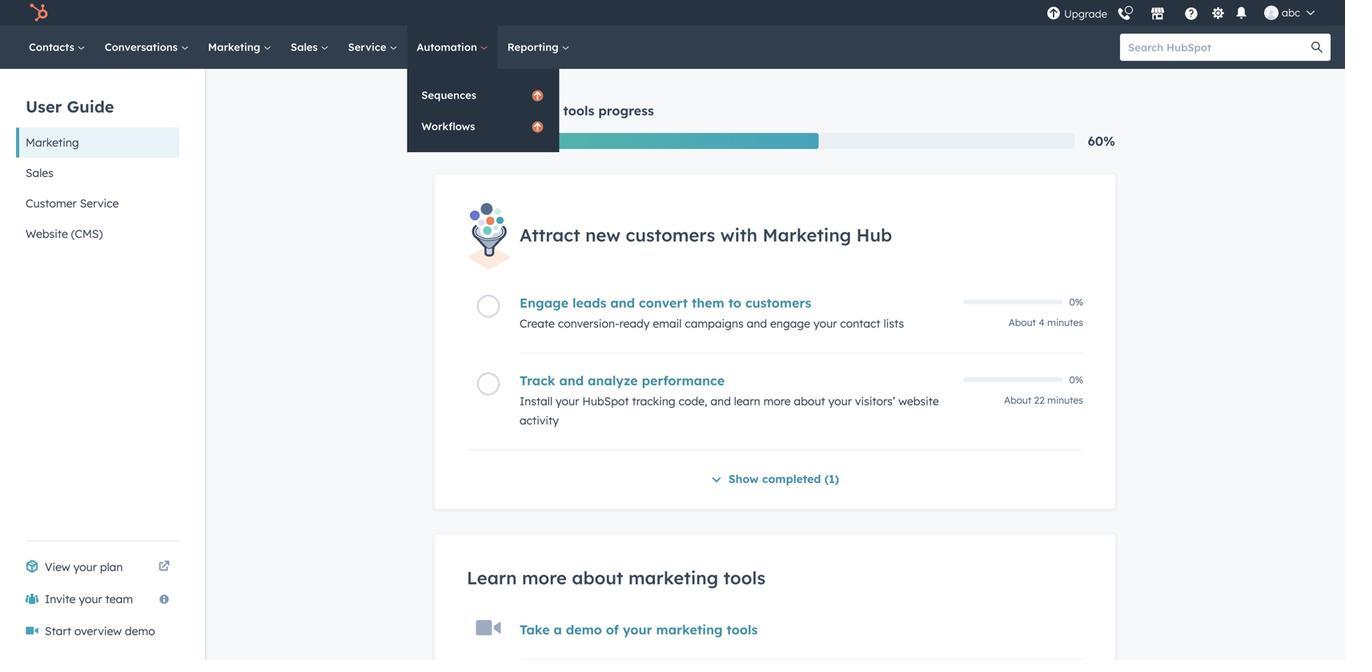 Task type: locate. For each thing, give the bounding box(es) containing it.
guide
[[67, 97, 114, 117]]

service inside "service" link
[[348, 40, 390, 54]]

service inside customer service button
[[80, 196, 119, 210]]

1 vertical spatial more
[[522, 567, 567, 589]]

0 vertical spatial 0%
[[1070, 296, 1084, 308]]

attract
[[520, 224, 581, 246]]

0 vertical spatial about
[[794, 394, 826, 408]]

about left 4
[[1009, 317, 1037, 329]]

1 vertical spatial tools
[[724, 567, 766, 589]]

sales right marketing link
[[291, 40, 321, 54]]

hubspot link
[[19, 3, 60, 22]]

about up of
[[572, 567, 624, 589]]

demo down the team
[[125, 624, 155, 638]]

start overview demo
[[45, 624, 155, 638]]

1 horizontal spatial demo
[[566, 622, 602, 638]]

0 horizontal spatial service
[[80, 196, 119, 210]]

1 vertical spatial customers
[[746, 295, 812, 311]]

1 vertical spatial 0%
[[1070, 374, 1084, 386]]

about left 22
[[1005, 394, 1032, 406]]

demo for overview
[[125, 624, 155, 638]]

about inside track and analyze performance install your hubspot tracking code, and learn more about your visitors' website activity
[[794, 394, 826, 408]]

help image
[[1185, 7, 1199, 22]]

0 horizontal spatial about
[[572, 567, 624, 589]]

0 vertical spatial service
[[348, 40, 390, 54]]

customers right the new
[[626, 224, 716, 246]]

and up ready
[[611, 295, 635, 311]]

minutes right 4
[[1048, 317, 1084, 329]]

22
[[1035, 394, 1045, 406]]

your left the team
[[79, 592, 102, 606]]

1 vertical spatial about
[[1005, 394, 1032, 406]]

0 vertical spatial customers
[[626, 224, 716, 246]]

email
[[653, 317, 682, 331]]

demo
[[566, 622, 602, 638], [125, 624, 155, 638]]

about right learn
[[794, 394, 826, 408]]

customers
[[626, 224, 716, 246], [746, 295, 812, 311]]

1 vertical spatial sales
[[26, 166, 53, 180]]

marketing
[[629, 567, 719, 589], [657, 622, 723, 638]]

conversations
[[105, 40, 181, 54]]

link opens in a new window image
[[159, 558, 170, 577]]

overview
[[74, 624, 122, 638]]

more inside track and analyze performance install your hubspot tracking code, and learn more about your visitors' website activity
[[764, 394, 791, 408]]

user guide
[[26, 97, 114, 117]]

analyze
[[588, 373, 638, 389]]

engage
[[520, 295, 569, 311]]

more
[[764, 394, 791, 408], [522, 567, 567, 589]]

2 0% from the top
[[1070, 374, 1084, 386]]

marketing left sales link
[[208, 40, 264, 54]]

website (cms)
[[26, 227, 103, 241]]

your right engage
[[814, 317, 838, 331]]

about
[[1009, 317, 1037, 329], [1005, 394, 1032, 406]]

notifications image
[[1235, 7, 1249, 21]]

menu
[[1046, 0, 1327, 26]]

marketing right of
[[657, 622, 723, 638]]

with
[[721, 224, 758, 246]]

your marketing tools progress
[[461, 103, 654, 119]]

workflows link
[[407, 111, 560, 142]]

learn
[[467, 567, 517, 589]]

automation menu
[[407, 69, 560, 152]]

your
[[814, 317, 838, 331], [556, 394, 580, 408], [829, 394, 852, 408], [73, 560, 97, 574], [79, 592, 102, 606], [623, 622, 653, 638]]

about
[[794, 394, 826, 408], [572, 567, 624, 589]]

take a demo of your marketing tools
[[520, 622, 758, 638]]

reporting
[[508, 40, 562, 54]]

0 horizontal spatial demo
[[125, 624, 155, 638]]

help button
[[1178, 4, 1206, 22]]

invite
[[45, 592, 76, 606]]

0 horizontal spatial sales
[[26, 166, 53, 180]]

1 minutes from the top
[[1048, 317, 1084, 329]]

team
[[105, 592, 133, 606]]

sales link
[[281, 26, 339, 69]]

install
[[520, 394, 553, 408]]

0%
[[1070, 296, 1084, 308], [1070, 374, 1084, 386]]

new
[[586, 224, 621, 246]]

0 vertical spatial sales
[[291, 40, 321, 54]]

service link
[[339, 26, 407, 69]]

service down 'sales' button
[[80, 196, 119, 210]]

1 horizontal spatial about
[[794, 394, 826, 408]]

marketplaces image
[[1151, 7, 1166, 22]]

your right install
[[556, 394, 580, 408]]

0% for engage leads and convert them to customers
[[1070, 296, 1084, 308]]

link opens in a new window image
[[159, 562, 170, 573]]

workflows
[[422, 120, 475, 133]]

automation link
[[407, 26, 498, 69]]

0% up about 22 minutes
[[1070, 374, 1084, 386]]

customer
[[26, 196, 77, 210]]

1 0% from the top
[[1070, 296, 1084, 308]]

marketing up take a demo of your marketing tools
[[629, 567, 719, 589]]

settings link
[[1209, 4, 1229, 21]]

engage leads and convert them to customers button
[[520, 295, 954, 311]]

marketing down user
[[26, 135, 79, 149]]

service
[[348, 40, 390, 54], [80, 196, 119, 210]]

minutes right 22
[[1048, 394, 1084, 406]]

calling icon image
[[1118, 7, 1132, 22]]

minutes for track and analyze performance
[[1048, 394, 1084, 406]]

1 horizontal spatial customers
[[746, 295, 812, 311]]

upgrade
[[1065, 7, 1108, 20]]

your left plan
[[73, 560, 97, 574]]

minutes for engage leads and convert them to customers
[[1048, 317, 1084, 329]]

0 vertical spatial more
[[764, 394, 791, 408]]

activity
[[520, 414, 559, 428]]

leads
[[573, 295, 607, 311]]

and
[[611, 295, 635, 311], [747, 317, 768, 331], [560, 373, 584, 389], [711, 394, 731, 408]]

show completed (1)
[[729, 472, 840, 486]]

0 vertical spatial about
[[1009, 317, 1037, 329]]

demo for a
[[566, 622, 602, 638]]

sales up customer
[[26, 166, 53, 180]]

marketing right your
[[494, 103, 560, 119]]

sales
[[291, 40, 321, 54], [26, 166, 53, 180]]

minutes
[[1048, 317, 1084, 329], [1048, 394, 1084, 406]]

tools
[[564, 103, 595, 119], [724, 567, 766, 589], [727, 622, 758, 638]]

abc button
[[1255, 0, 1325, 26]]

0 horizontal spatial customers
[[626, 224, 716, 246]]

your
[[461, 103, 490, 119]]

and down engage leads and convert them to customers button
[[747, 317, 768, 331]]

website
[[899, 394, 939, 408]]

0% up about 4 minutes
[[1070, 296, 1084, 308]]

4
[[1039, 317, 1045, 329]]

customer service
[[26, 196, 119, 210]]

hubspot image
[[29, 3, 48, 22]]

0 vertical spatial minutes
[[1048, 317, 1084, 329]]

ready
[[620, 317, 650, 331]]

0 vertical spatial tools
[[564, 103, 595, 119]]

2 minutes from the top
[[1048, 394, 1084, 406]]

1 vertical spatial service
[[80, 196, 119, 210]]

demo right a on the bottom of the page
[[566, 622, 602, 638]]

invite your team
[[45, 592, 133, 606]]

service right sales link
[[348, 40, 390, 54]]

1 horizontal spatial service
[[348, 40, 390, 54]]

a
[[554, 622, 562, 638]]

customers up engage
[[746, 295, 812, 311]]

learn
[[734, 394, 761, 408]]

1 vertical spatial minutes
[[1048, 394, 1084, 406]]

hub
[[857, 224, 893, 246]]

1 horizontal spatial more
[[764, 394, 791, 408]]

engage
[[771, 317, 811, 331]]



Task type: vqa. For each thing, say whether or not it's contained in the screenshot.
Jacob Simon image
no



Task type: describe. For each thing, give the bounding box(es) containing it.
menu containing abc
[[1046, 0, 1327, 26]]

about 22 minutes
[[1005, 394, 1084, 406]]

settings image
[[1212, 7, 1226, 21]]

about for track and analyze performance
[[1005, 394, 1032, 406]]

contacts
[[29, 40, 77, 54]]

marketing button
[[16, 127, 179, 158]]

about 4 minutes
[[1009, 317, 1084, 329]]

of
[[606, 622, 619, 638]]

them
[[692, 295, 725, 311]]

to
[[729, 295, 742, 311]]

take a demo of your marketing tools link
[[520, 622, 758, 638]]

upgrade image
[[1047, 7, 1062, 21]]

track and analyze performance install your hubspot tracking code, and learn more about your visitors' website activity
[[520, 373, 939, 428]]

your inside view your plan link
[[73, 560, 97, 574]]

60%
[[1088, 133, 1116, 149]]

search button
[[1304, 34, 1331, 61]]

start
[[45, 624, 71, 638]]

hubspot
[[583, 394, 629, 408]]

marketing left hub
[[763, 224, 852, 246]]

and down track and analyze performance button in the bottom of the page
[[711, 394, 731, 408]]

tracking
[[632, 394, 676, 408]]

Search HubSpot search field
[[1121, 34, 1317, 61]]

plan
[[100, 560, 123, 574]]

code,
[[679, 394, 708, 408]]

sequences
[[422, 89, 477, 102]]

marketing inside marketing link
[[208, 40, 264, 54]]

your right of
[[623, 622, 653, 638]]

your left visitors'
[[829, 394, 852, 408]]

create
[[520, 317, 555, 331]]

0 vertical spatial marketing
[[629, 567, 719, 589]]

sequences link
[[407, 80, 560, 111]]

(cms)
[[71, 227, 103, 241]]

invite your team button
[[16, 583, 179, 615]]

reporting link
[[498, 26, 580, 69]]

website (cms) button
[[16, 219, 179, 249]]

convert
[[639, 295, 688, 311]]

1 vertical spatial marketing
[[657, 622, 723, 638]]

view
[[45, 560, 70, 574]]

your inside the engage leads and convert them to customers create conversion-ready email campaigns and engage your contact lists
[[814, 317, 838, 331]]

automation
[[417, 40, 480, 54]]

user guide views element
[[16, 69, 179, 249]]

view your plan link
[[16, 551, 179, 583]]

2 vertical spatial tools
[[727, 622, 758, 638]]

and right track
[[560, 373, 584, 389]]

about for engage leads and convert them to customers
[[1009, 317, 1037, 329]]

campaigns
[[685, 317, 744, 331]]

show completed (1) button
[[711, 470, 840, 490]]

completed
[[763, 472, 822, 486]]

notifications button
[[1232, 4, 1252, 21]]

engage leads and convert them to customers create conversion-ready email campaigns and engage your contact lists
[[520, 295, 905, 331]]

sales button
[[16, 158, 179, 188]]

sales inside button
[[26, 166, 53, 180]]

performance
[[642, 373, 725, 389]]

your inside invite your team button
[[79, 592, 102, 606]]

progress
[[599, 103, 654, 119]]

conversion-
[[558, 317, 620, 331]]

(1)
[[825, 472, 840, 486]]

1 vertical spatial about
[[572, 567, 624, 589]]

customers inside the engage leads and convert them to customers create conversion-ready email campaigns and engage your contact lists
[[746, 295, 812, 311]]

take
[[520, 622, 550, 638]]

1 horizontal spatial sales
[[291, 40, 321, 54]]

track
[[520, 373, 556, 389]]

0% for track and analyze performance
[[1070, 374, 1084, 386]]

marketplaces button
[[1142, 0, 1175, 26]]

marketing inside 'marketing' button
[[26, 135, 79, 149]]

0 horizontal spatial more
[[522, 567, 567, 589]]

contacts link
[[19, 26, 95, 69]]

contact
[[841, 317, 881, 331]]

gary orlando image
[[1265, 6, 1279, 20]]

website
[[26, 227, 68, 241]]

start overview demo link
[[16, 615, 179, 647]]

lists
[[884, 317, 905, 331]]

search image
[[1312, 42, 1323, 53]]

conversations link
[[95, 26, 199, 69]]

calling icon button
[[1111, 1, 1138, 25]]

visitors'
[[856, 394, 896, 408]]

view your plan
[[45, 560, 123, 574]]

your marketing tools progress progress bar
[[435, 133, 819, 149]]

abc
[[1283, 6, 1301, 19]]

show
[[729, 472, 759, 486]]

user
[[26, 97, 62, 117]]

marketing link
[[199, 26, 281, 69]]

attract new customers with marketing hub
[[520, 224, 893, 246]]

customer service button
[[16, 188, 179, 219]]

track and analyze performance button
[[520, 373, 954, 389]]



